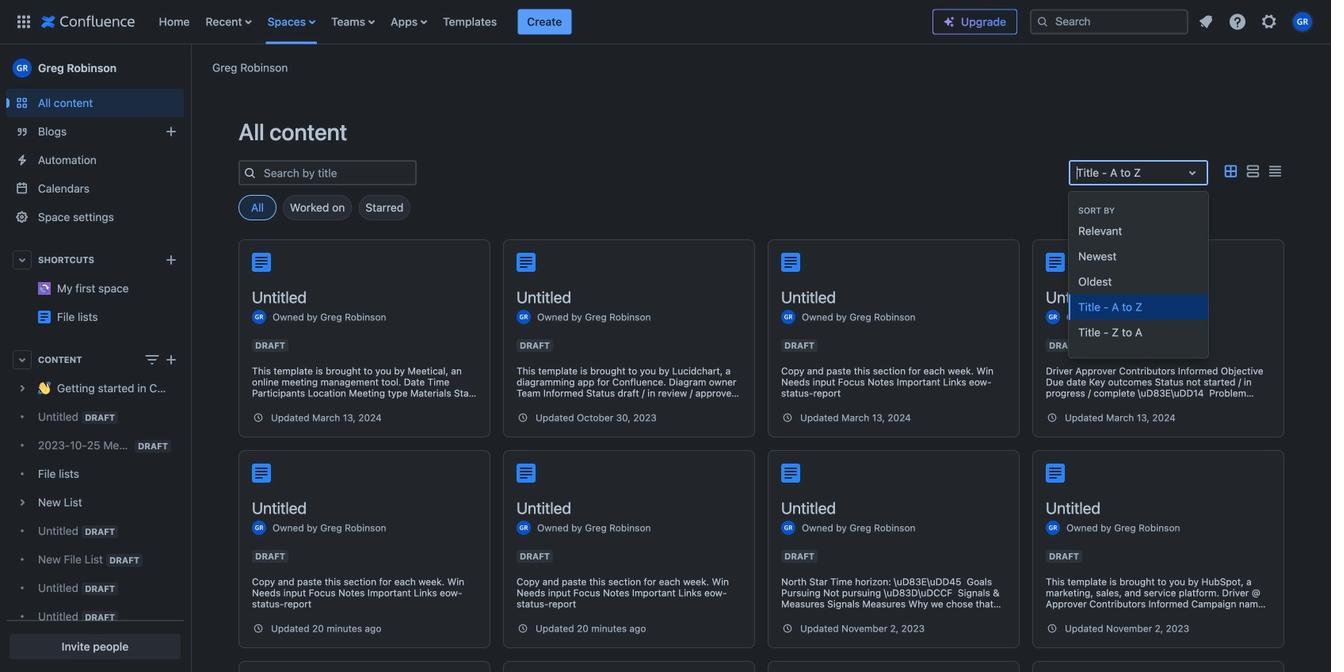 Task type: describe. For each thing, give the bounding box(es) containing it.
space element
[[0, 44, 190, 672]]

file lists image
[[38, 311, 51, 323]]

collapse sidebar image
[[173, 52, 208, 84]]

list for premium icon
[[1192, 8, 1322, 36]]

create a page image
[[162, 350, 181, 369]]

premium image
[[943, 15, 956, 28]]

list for appswitcher icon
[[151, 0, 933, 44]]

change view image
[[143, 350, 162, 369]]

cards image
[[1221, 162, 1240, 181]]

create a blog image
[[162, 122, 181, 141]]



Task type: vqa. For each thing, say whether or not it's contained in the screenshot.
manage page ownership image in the top of the page
no



Task type: locate. For each thing, give the bounding box(es) containing it.
0 horizontal spatial list
[[151, 0, 933, 44]]

banner
[[0, 0, 1331, 44]]

confluence image
[[41, 12, 135, 31], [41, 12, 135, 31]]

list
[[151, 0, 933, 44], [1192, 8, 1322, 36]]

Search by title field
[[259, 162, 415, 184]]

list item inside 'list'
[[518, 9, 572, 34]]

page image
[[252, 253, 271, 272], [1046, 253, 1065, 272], [252, 464, 271, 483], [781, 464, 800, 483]]

appswitcher icon image
[[14, 12, 33, 31]]

1 horizontal spatial list
[[1192, 8, 1322, 36]]

list image
[[1243, 162, 1262, 181]]

search image
[[1037, 15, 1049, 28]]

help icon image
[[1228, 12, 1247, 31]]

compact list image
[[1266, 162, 1285, 181]]

open image
[[1183, 163, 1202, 182]]

None search field
[[1030, 9, 1189, 34]]

page image
[[517, 253, 536, 272], [781, 253, 800, 272], [517, 464, 536, 483], [1046, 464, 1065, 483]]

settings icon image
[[1260, 12, 1279, 31]]

notification icon image
[[1197, 12, 1216, 31]]

tree
[[6, 374, 184, 672]]

tree inside space element
[[6, 374, 184, 672]]

add shortcut image
[[162, 250, 181, 269]]

None text field
[[1077, 165, 1080, 181]]

Search field
[[1030, 9, 1189, 34]]

profile picture image
[[252, 310, 266, 324], [517, 310, 531, 324], [781, 310, 796, 324], [1046, 310, 1060, 324], [252, 521, 266, 535], [517, 521, 531, 535], [781, 521, 796, 535], [1046, 521, 1060, 535]]

global element
[[10, 0, 933, 44]]

list item
[[518, 9, 572, 34]]



